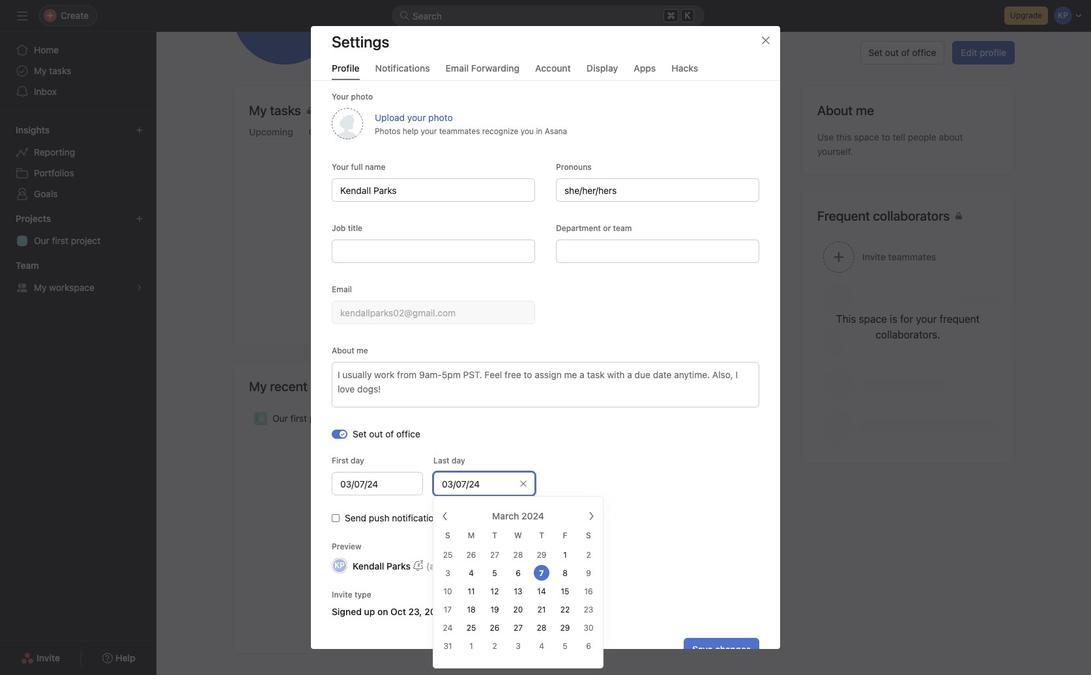 Task type: describe. For each thing, give the bounding box(es) containing it.
close image
[[761, 35, 771, 46]]

profile button
[[332, 63, 360, 80]]

first inside 'projects' element
[[52, 235, 68, 246]]

notifications
[[392, 513, 444, 524]]

goals
[[34, 188, 58, 199]]

photos
[[375, 126, 400, 136]]

signed
[[332, 607, 362, 618]]

recent projects
[[270, 379, 358, 394]]

people
[[908, 132, 936, 143]]

frequent collaborators
[[817, 209, 950, 224]]

notifications
[[375, 63, 430, 74]]

⌘
[[667, 10, 675, 21]]

my for my recent projects
[[249, 379, 267, 394]]

display button
[[586, 63, 618, 80]]

kendall parks
[[353, 561, 410, 572]]

completed button
[[379, 126, 426, 144]]

your full name
[[332, 162, 386, 172]]

on
[[377, 607, 388, 618]]

21
[[537, 605, 546, 615]]

0 horizontal spatial 25
[[443, 551, 453, 560]]

about
[[939, 132, 963, 143]]

Third-person pronouns (e.g. she/her/hers) text field
[[556, 179, 759, 202]]

0 horizontal spatial 5
[[492, 569, 497, 579]]

this
[[836, 132, 852, 143]]

my tasks
[[249, 103, 301, 118]]

1 vertical spatial office
[[396, 429, 420, 440]]

name
[[365, 162, 386, 172]]

display
[[586, 63, 618, 74]]

pronouns
[[556, 162, 592, 172]]

previous month image
[[440, 512, 450, 522]]

kendall
[[353, 561, 384, 572]]

yourself.
[[817, 146, 853, 157]]

set out of office button
[[860, 41, 945, 65]]

0 horizontal spatial 26
[[466, 551, 476, 560]]

or
[[603, 224, 611, 233]]

10
[[443, 587, 452, 597]]

2 s from the left
[[586, 531, 591, 541]]

my tasks
[[34, 65, 71, 76]]

overdue (11) button
[[309, 126, 363, 144]]

inbox link
[[8, 81, 149, 102]]

upload your photo photos help your teammates recognize you in asana
[[375, 112, 567, 136]]

9
[[586, 569, 591, 579]]

1 horizontal spatial 28
[[537, 624, 546, 633]]

8
[[563, 569, 568, 579]]

about me
[[332, 346, 368, 356]]

through
[[454, 561, 488, 572]]

invite button
[[12, 647, 68, 671]]

kendallparks02@gmail.com link
[[466, 20, 581, 35]]

1 horizontal spatial 25
[[466, 624, 476, 633]]

your photo
[[332, 92, 373, 102]]

our inside 'projects' element
[[34, 235, 49, 246]]

account button
[[535, 63, 571, 80]]

use this space to tell people about yourself.
[[817, 132, 963, 157]]

2023
[[425, 607, 447, 618]]

1 vertical spatial 2
[[492, 642, 497, 652]]

2:14pm local time
[[371, 22, 445, 33]]

profile
[[332, 63, 360, 74]]

1 vertical spatial your
[[421, 126, 437, 136]]

march 2024
[[492, 511, 544, 522]]

team
[[613, 224, 632, 233]]

today)
[[490, 561, 520, 572]]

job
[[332, 224, 346, 233]]

photo inside upload your photo photos help your teammates recognize you in asana
[[428, 112, 453, 123]]

type
[[354, 590, 371, 600]]

notifications button
[[375, 63, 430, 80]]

your for settings
[[332, 92, 349, 102]]

13
[[514, 587, 522, 597]]

preview
[[332, 542, 361, 552]]

teams element
[[0, 254, 156, 301]]

clear date image
[[519, 480, 527, 488]]

0 horizontal spatial 4
[[469, 569, 474, 579]]

1 horizontal spatial project
[[309, 413, 339, 424]]

0 vertical spatial photo
[[351, 92, 373, 102]]

out inside button
[[885, 47, 899, 58]]

16
[[584, 587, 593, 597]]

local
[[405, 22, 424, 33]]

send
[[345, 513, 366, 524]]

1 vertical spatial 29
[[560, 624, 570, 633]]

23,
[[408, 607, 422, 618]]

2 t from the left
[[539, 531, 544, 541]]

inbox
[[34, 86, 57, 97]]

teammates
[[439, 126, 480, 136]]

12
[[490, 587, 499, 597]]

parks
[[387, 561, 410, 572]]

project inside 'projects' element
[[71, 235, 100, 246]]

(11)
[[348, 126, 363, 138]]

time
[[427, 22, 445, 33]]

apps
[[634, 63, 656, 74]]

up
[[364, 607, 375, 618]]

overdue
[[309, 126, 345, 138]]

0 vertical spatial 3
[[445, 569, 450, 579]]

you
[[521, 126, 534, 136]]

14
[[537, 587, 546, 597]]

1 horizontal spatial our
[[272, 413, 288, 424]]

upcoming
[[249, 126, 293, 138]]

1 vertical spatial 4
[[539, 642, 544, 652]]

job title
[[332, 224, 362, 233]]

(away
[[426, 561, 451, 572]]

office inside button
[[912, 47, 936, 58]]



Task type: locate. For each thing, give the bounding box(es) containing it.
0 horizontal spatial s
[[445, 531, 450, 541]]

1 horizontal spatial our first project
[[272, 413, 339, 424]]

1 vertical spatial 28
[[537, 624, 546, 633]]

set out of office inside button
[[868, 47, 936, 58]]

first
[[332, 456, 348, 466]]

our down goals
[[34, 235, 49, 246]]

1 vertical spatial email
[[332, 285, 352, 295]]

portfolios
[[34, 167, 74, 179]]

use
[[817, 132, 834, 143]]

set out of office switch
[[332, 430, 347, 439]]

email forwarding
[[446, 63, 520, 74]]

1 vertical spatial set
[[353, 429, 367, 440]]

3 down 20
[[516, 642, 521, 652]]

w
[[514, 531, 522, 541]]

asana
[[545, 126, 567, 136]]

0 horizontal spatial office
[[396, 429, 420, 440]]

day for last day
[[452, 456, 465, 466]]

26 down 19
[[490, 624, 500, 633]]

None text field
[[332, 179, 535, 202], [332, 240, 535, 263], [332, 179, 535, 202], [332, 240, 535, 263]]

invite type signed up on oct 23, 2023
[[332, 590, 447, 618]]

your left full
[[332, 162, 349, 172]]

1 horizontal spatial 26
[[490, 624, 500, 633]]

4 down 21
[[539, 642, 544, 652]]

upgrade
[[1010, 10, 1042, 20]]

photo up teammates
[[428, 112, 453, 123]]

day right first
[[351, 456, 364, 466]]

1 vertical spatial 3
[[516, 642, 521, 652]]

s down next month image
[[586, 531, 591, 541]]

1 horizontal spatial day
[[452, 456, 465, 466]]

0 horizontal spatial out
[[369, 429, 383, 440]]

upload your photo button
[[375, 112, 453, 123]]

my workspace link
[[8, 278, 149, 298]]

0 horizontal spatial set
[[353, 429, 367, 440]]

our first project up teams element
[[34, 235, 100, 246]]

i'm
[[470, 513, 483, 524]]

0 vertical spatial our first project
[[34, 235, 100, 246]]

0 vertical spatial project
[[71, 235, 100, 246]]

first day
[[332, 456, 364, 466]]

1 vertical spatial your
[[332, 162, 349, 172]]

1 horizontal spatial invite
[[332, 590, 352, 600]]

1 horizontal spatial 29
[[560, 624, 570, 633]]

my workspace
[[34, 282, 94, 293]]

apps button
[[634, 63, 656, 80]]

email for email forwarding
[[446, 63, 469, 74]]

your
[[332, 92, 349, 102], [332, 162, 349, 172]]

my left workspace
[[34, 282, 47, 293]]

7
[[539, 569, 544, 579]]

2 vertical spatial my
[[249, 379, 267, 394]]

0 horizontal spatial our first project
[[34, 235, 100, 246]]

set out of office
[[868, 47, 936, 58], [353, 429, 420, 440]]

upgrade button
[[1004, 7, 1048, 25]]

0 horizontal spatial 3
[[445, 569, 450, 579]]

26
[[466, 551, 476, 560], [490, 624, 500, 633]]

27 down 20
[[514, 624, 523, 633]]

our first project link inside 'projects' element
[[8, 231, 149, 252]]

28 up today)
[[513, 551, 523, 560]]

insights
[[16, 124, 50, 136]]

to
[[882, 132, 890, 143]]

my inside teams element
[[34, 282, 47, 293]]

invite for invite type signed up on oct 23, 2023
[[332, 590, 352, 600]]

0 horizontal spatial our
[[34, 235, 49, 246]]

my recent projects
[[249, 379, 358, 394]]

(away through today)
[[426, 561, 520, 572]]

0 vertical spatial 27
[[490, 551, 499, 560]]

1 horizontal spatial 4
[[539, 642, 544, 652]]

0 horizontal spatial invite
[[37, 653, 60, 664]]

s down previous month image
[[445, 531, 450, 541]]

1 vertical spatial invite
[[37, 653, 60, 664]]

15
[[561, 587, 569, 597]]

me
[[357, 346, 368, 356]]

insights element
[[0, 119, 156, 207]]

1 vertical spatial of
[[385, 429, 394, 440]]

0 horizontal spatial 2
[[492, 642, 497, 652]]

1 vertical spatial set out of office
[[353, 429, 420, 440]]

my for my workspace
[[34, 282, 47, 293]]

photo
[[351, 92, 373, 102], [428, 112, 453, 123]]

1 horizontal spatial set out of office
[[868, 47, 936, 58]]

None text field
[[556, 240, 759, 263], [332, 301, 535, 325], [332, 473, 423, 496], [556, 240, 759, 263], [332, 301, 535, 325], [332, 473, 423, 496]]

recognize
[[482, 126, 518, 136]]

upload new photo image
[[332, 108, 363, 139]]

2 up 9
[[586, 551, 591, 560]]

1 vertical spatial first
[[290, 413, 307, 424]]

1 t from the left
[[492, 531, 497, 541]]

18
[[467, 605, 476, 615]]

t down 2024
[[539, 531, 544, 541]]

full
[[351, 162, 363, 172]]

our first project inside 'projects' element
[[34, 235, 100, 246]]

1 horizontal spatial set
[[868, 47, 883, 58]]

last day
[[433, 456, 465, 466]]

1 horizontal spatial 5
[[563, 642, 567, 652]]

1 vertical spatial out
[[369, 429, 383, 440]]

kendallparks02@gmail.com
[[466, 22, 581, 33]]

1 up 8
[[563, 551, 567, 560]]

29 up 7
[[537, 551, 546, 560]]

0 vertical spatial my
[[34, 65, 47, 76]]

0 horizontal spatial 29
[[537, 551, 546, 560]]

0 horizontal spatial project
[[71, 235, 100, 246]]

24
[[443, 624, 453, 633]]

1 vertical spatial 26
[[490, 624, 500, 633]]

of right set out of office switch
[[385, 429, 394, 440]]

22
[[560, 605, 570, 615]]

0 vertical spatial 25
[[443, 551, 453, 560]]

0 vertical spatial our
[[34, 235, 49, 246]]

1 day from the left
[[351, 456, 364, 466]]

1 horizontal spatial 6
[[586, 642, 591, 652]]

email up about at the left
[[332, 285, 352, 295]]

Send push notifications while I'm away checkbox
[[332, 515, 340, 523]]

1 horizontal spatial out
[[885, 47, 899, 58]]

2:14pm
[[371, 22, 402, 33]]

1 vertical spatial my
[[34, 282, 47, 293]]

1 vertical spatial project
[[309, 413, 339, 424]]

5 up '12'
[[492, 569, 497, 579]]

31
[[443, 642, 452, 652]]

space
[[854, 132, 879, 143]]

tasks
[[49, 65, 71, 76]]

department or team
[[556, 224, 632, 233]]

your down profile button
[[332, 92, 349, 102]]

title
[[348, 224, 362, 233]]

1 vertical spatial 1
[[469, 642, 473, 652]]

1 vertical spatial 5
[[563, 642, 567, 652]]

day right "last"
[[452, 456, 465, 466]]

1 horizontal spatial photo
[[428, 112, 453, 123]]

0 horizontal spatial 27
[[490, 551, 499, 560]]

2 day from the left
[[452, 456, 465, 466]]

tell
[[893, 132, 905, 143]]

of inside set out of office button
[[901, 47, 910, 58]]

photo down profile button
[[351, 92, 373, 102]]

2024
[[521, 511, 544, 522]]

account
[[535, 63, 571, 74]]

0 vertical spatial out
[[885, 47, 899, 58]]

1 vertical spatial our first project link
[[233, 407, 779, 431]]

project up set out of office switch
[[309, 413, 339, 424]]

0 vertical spatial 4
[[469, 569, 474, 579]]

settings
[[332, 33, 389, 51]]

march
[[492, 511, 519, 522]]

hide sidebar image
[[17, 10, 27, 21]]

hacks button
[[671, 63, 698, 80]]

kp
[[334, 561, 345, 571]]

0 horizontal spatial 6
[[516, 569, 521, 579]]

my inside global element
[[34, 65, 47, 76]]

first down my recent projects
[[290, 413, 307, 424]]

1 s from the left
[[445, 531, 450, 541]]

your up help
[[407, 112, 426, 123]]

home link
[[8, 40, 149, 61]]

email for email
[[332, 285, 352, 295]]

3 up 10
[[445, 569, 450, 579]]

1 horizontal spatial 3
[[516, 642, 521, 652]]

1 horizontal spatial 27
[[514, 624, 523, 633]]

0 vertical spatial email
[[446, 63, 469, 74]]

0 horizontal spatial our first project link
[[8, 231, 149, 252]]

20
[[513, 605, 523, 615]]

t down away
[[492, 531, 497, 541]]

my tasks link
[[249, 102, 764, 123]]

0 vertical spatial 26
[[466, 551, 476, 560]]

global element
[[0, 32, 156, 110]]

list image
[[257, 415, 265, 423]]

reporting link
[[8, 142, 149, 163]]

0 vertical spatial 29
[[537, 551, 546, 560]]

your right help
[[421, 126, 437, 136]]

0 vertical spatial your
[[407, 112, 426, 123]]

invite for invite
[[37, 653, 60, 664]]

next month image
[[586, 512, 596, 522]]

email left the forwarding
[[446, 63, 469, 74]]

overdue (11)
[[309, 126, 363, 138]]

4
[[469, 569, 474, 579], [539, 642, 544, 652]]

oct
[[390, 607, 406, 618]]

0 vertical spatial 28
[[513, 551, 523, 560]]

1 vertical spatial 27
[[514, 624, 523, 633]]

0 vertical spatial first
[[52, 235, 68, 246]]

help
[[403, 126, 418, 136]]

email inside button
[[446, 63, 469, 74]]

first up teams element
[[52, 235, 68, 246]]

26 up through
[[466, 551, 476, 560]]

28 down 21
[[537, 624, 546, 633]]

0 horizontal spatial day
[[351, 456, 364, 466]]

0 horizontal spatial set out of office
[[353, 429, 420, 440]]

2 your from the top
[[332, 162, 349, 172]]

my left tasks
[[34, 65, 47, 76]]

1 vertical spatial our first project
[[272, 413, 339, 424]]

set inside button
[[868, 47, 883, 58]]

25 up (away
[[443, 551, 453, 560]]

prominent image
[[400, 10, 410, 21]]

0 vertical spatial our first project link
[[8, 231, 149, 252]]

27
[[490, 551, 499, 560], [514, 624, 523, 633]]

1 horizontal spatial email
[[446, 63, 469, 74]]

29
[[537, 551, 546, 560], [560, 624, 570, 633]]

2 down 19
[[492, 642, 497, 652]]

project up teams element
[[71, 235, 100, 246]]

0 horizontal spatial 28
[[513, 551, 523, 560]]

0 horizontal spatial of
[[385, 429, 394, 440]]

t
[[492, 531, 497, 541], [539, 531, 544, 541]]

1 vertical spatial 25
[[466, 624, 476, 633]]

1 horizontal spatial our first project link
[[233, 407, 779, 431]]

0 vertical spatial 6
[[516, 569, 521, 579]]

your for your photo
[[332, 162, 349, 172]]

set
[[868, 47, 883, 58], [353, 429, 367, 440]]

our first project down my recent projects
[[272, 413, 339, 424]]

6 up 13
[[516, 569, 521, 579]]

1 horizontal spatial t
[[539, 531, 544, 541]]

1 horizontal spatial first
[[290, 413, 307, 424]]

invite
[[332, 590, 352, 600], [37, 653, 60, 664]]

Optional text field
[[433, 473, 535, 496]]

email forwarding button
[[446, 63, 520, 80]]

email
[[446, 63, 469, 74], [332, 285, 352, 295]]

edit
[[961, 47, 977, 58]]

s
[[445, 531, 450, 541], [586, 531, 591, 541]]

0 vertical spatial invite
[[332, 590, 352, 600]]

in
[[536, 126, 542, 136]]

0 vertical spatial office
[[912, 47, 936, 58]]

edit profile
[[961, 47, 1006, 58]]

day for first day
[[351, 456, 364, 466]]

0 vertical spatial your
[[332, 92, 349, 102]]

0 horizontal spatial t
[[492, 531, 497, 541]]

0 vertical spatial 2
[[586, 551, 591, 560]]

my up list 'image'
[[249, 379, 267, 394]]

1 horizontal spatial 1
[[563, 551, 567, 560]]

of left edit
[[901, 47, 910, 58]]

1 your from the top
[[332, 92, 349, 102]]

profile
[[980, 47, 1006, 58]]

0 vertical spatial of
[[901, 47, 910, 58]]

of
[[901, 47, 910, 58], [385, 429, 394, 440]]

0 horizontal spatial email
[[332, 285, 352, 295]]

0 horizontal spatial photo
[[351, 92, 373, 102]]

our right list 'image'
[[272, 413, 288, 424]]

I usually work from 9am-5pm PST. Feel free to assign me a task with a due date anytime. Also, I love dogs! text field
[[332, 362, 759, 408]]

projects element
[[0, 207, 156, 254]]

1 vertical spatial photo
[[428, 112, 453, 123]]

1 vertical spatial our
[[272, 413, 288, 424]]

1 right 31
[[469, 642, 473, 652]]

3
[[445, 569, 450, 579], [516, 642, 521, 652]]

workspace
[[49, 282, 94, 293]]

5
[[492, 569, 497, 579], [563, 642, 567, 652]]

first
[[52, 235, 68, 246], [290, 413, 307, 424]]

last
[[433, 456, 449, 466]]

6 down 30
[[586, 642, 591, 652]]

1 horizontal spatial 2
[[586, 551, 591, 560]]

while
[[446, 513, 468, 524]]

hacks
[[671, 63, 698, 74]]

1 horizontal spatial s
[[586, 531, 591, 541]]

my for my tasks
[[34, 65, 47, 76]]

invite inside invite type signed up on oct 23, 2023
[[332, 590, 352, 600]]

4 up 11
[[469, 569, 474, 579]]

office
[[912, 47, 936, 58], [396, 429, 420, 440]]

1 vertical spatial 6
[[586, 642, 591, 652]]

0 vertical spatial set
[[868, 47, 883, 58]]

25 down 18
[[466, 624, 476, 633]]

27 up today)
[[490, 551, 499, 560]]

invite inside button
[[37, 653, 60, 664]]

about
[[332, 346, 354, 356]]

5 down 22
[[563, 642, 567, 652]]

17
[[444, 605, 452, 615]]

1 horizontal spatial of
[[901, 47, 910, 58]]

1 horizontal spatial office
[[912, 47, 936, 58]]

29 down 22
[[560, 624, 570, 633]]



Task type: vqa. For each thing, say whether or not it's contained in the screenshot.


